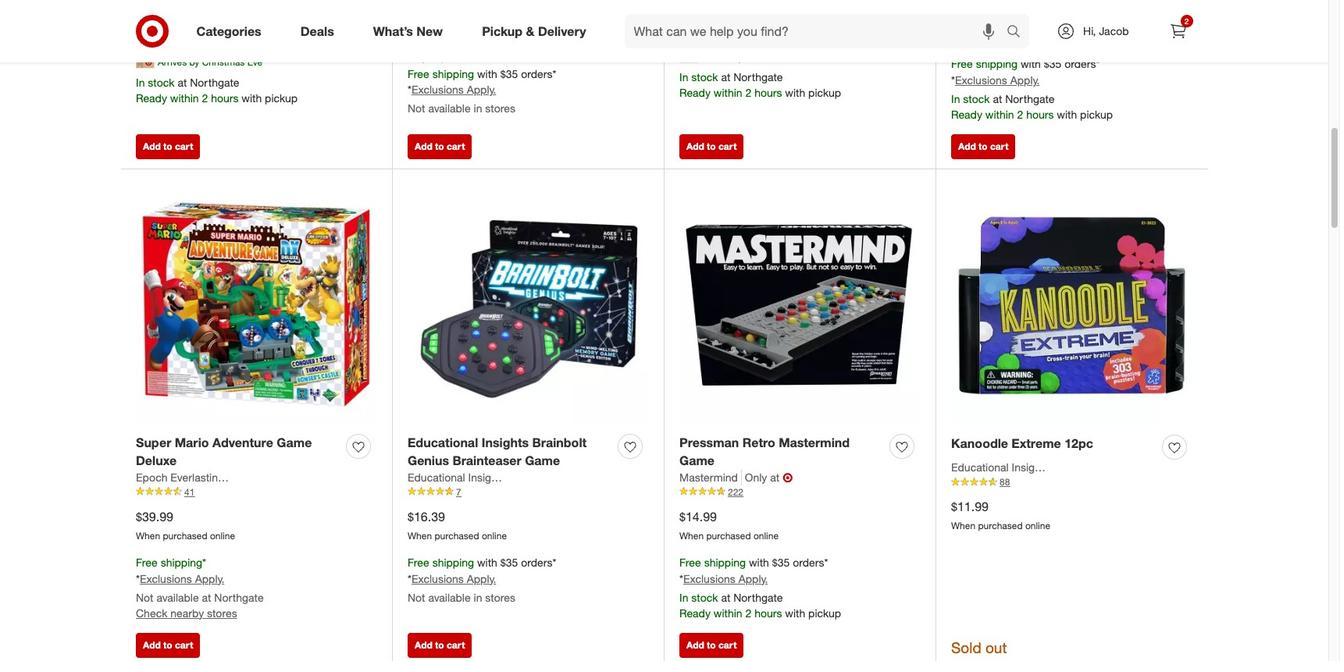 Task type: describe. For each thing, give the bounding box(es) containing it.
christmas for sale
[[202, 56, 245, 68]]

222
[[728, 487, 744, 498]]

free for educational insights brainbolt genius brainteaser game
[[408, 556, 430, 569]]

educational insights for kanoodle
[[952, 461, 1050, 475]]

deals link
[[287, 14, 354, 48]]

epoch everlasting play
[[136, 471, 248, 484]]

free for pressman retro mastermind game
[[680, 556, 702, 569]]

41
[[184, 487, 195, 498]]

northgate inside the "free shipping * * exclusions apply. not available at northgate check nearby stores"
[[214, 591, 264, 604]]

orders* inside free shipping with $35 orders* * exclusions apply. not available in stores
[[521, 556, 557, 569]]

what's
[[373, 23, 413, 39]]

88
[[1000, 477, 1011, 489]]

2 inside 2 link
[[1185, 16, 1190, 26]]

sold out
[[952, 639, 1008, 657]]

check
[[136, 607, 168, 620]]

brainbolt
[[533, 435, 587, 451]]

purchased inside $14.99 when purchased online
[[707, 531, 751, 542]]

with inside free shipping with $35 orders* * exclusions apply. not available in stores
[[477, 556, 498, 569]]

purchased inside '$13.99 when purchased online'
[[707, 25, 751, 36]]

in inside only ships with $35 orders free shipping with $35 orders* * exclusions apply. in stock at  northgate ready within 2 hours with pickup
[[952, 92, 961, 105]]

online inside '$13.99 when purchased online'
[[754, 25, 779, 36]]

orders for stores
[[492, 52, 519, 64]]

not inside only ships with $35 orders free shipping with $35 orders* * exclusions apply. not available in stores
[[408, 102, 426, 115]]

shipping for educational insights brainbolt genius brainteaser game
[[433, 556, 474, 569]]

2 link
[[1162, 14, 1196, 48]]

educational insights link for kanoodle
[[952, 460, 1050, 476]]

222 link
[[680, 486, 921, 500]]

when inside '$13.99 when purchased online'
[[680, 25, 704, 36]]

kanoodle
[[952, 436, 1009, 452]]

* inside only ships with $35 orders free shipping with $35 orders* * exclusions apply. not available in stores
[[408, 83, 412, 96]]

exclusions apply. button down $14.99 when purchased online
[[684, 572, 768, 587]]

purchased left pickup
[[435, 25, 479, 36]]

free shipping * * exclusions apply. not available at northgate check nearby stores
[[136, 556, 264, 620]]

$13.99
[[680, 4, 717, 19]]

game for pressman retro mastermind game
[[680, 453, 715, 469]]

at inside mastermind only at ¬
[[771, 471, 780, 484]]

in inside only ships with $35 orders free shipping with $35 orders* * exclusions apply. not available in stores
[[474, 102, 482, 115]]

pickup
[[482, 23, 523, 39]]

pressman retro mastermind game
[[680, 435, 850, 469]]

stores inside free shipping with $35 orders* * exclusions apply. not available in stores
[[485, 591, 516, 604]]

orders* inside free shipping with $35 orders* * exclusions apply. in stock at  northgate ready within 2 hours with pickup
[[793, 556, 829, 569]]

nearby
[[171, 607, 204, 620]]

12pc
[[1065, 436, 1094, 452]]

within inside free shipping with $35 orders* * exclusions apply. in stock at  northgate ready within 2 hours with pickup
[[714, 607, 743, 620]]

only for not
[[408, 52, 427, 64]]

shipping inside only ships with $35 orders free shipping with $35 orders* * exclusions apply. not available in stores
[[433, 67, 474, 80]]

search button
[[1000, 14, 1038, 52]]

check nearby stores button
[[136, 606, 237, 622]]

northgate inside only ships with $35 orders free shipping with $35 orders* * exclusions apply. in stock at  northgate ready within 2 hours with pickup
[[1006, 92, 1055, 105]]

$14.99 when purchased online
[[680, 510, 779, 542]]

hours inside free shipping with $35 orders* * exclusions apply. in stock at  northgate ready within 2 hours with pickup
[[755, 607, 783, 620]]

sale ends today at 7:00pm pt when purchased online
[[136, 11, 284, 41]]

purchased up only ships with $35 orders free shipping with $35 orders* * exclusions apply. in stock at  northgate ready within 2 hours with pickup
[[979, 15, 1023, 27]]

seasonal shipping icon image for sale
[[136, 53, 155, 72]]

educational for educational insights brainbolt genius brainteaser game
[[408, 471, 465, 484]]

super mario adventure game deluxe link
[[136, 435, 340, 470]]

mastermind link
[[680, 470, 742, 486]]

genius
[[408, 453, 449, 469]]

northgate down '$13.99 when purchased online'
[[734, 71, 783, 84]]

88 link
[[952, 476, 1193, 490]]

1 horizontal spatial when purchased online
[[952, 15, 1051, 27]]

insights inside educational insights brainbolt genius brainteaser game
[[482, 435, 529, 451]]

pt
[[271, 11, 284, 24]]

at inside free shipping with $35 orders* * exclusions apply. in stock at  northgate ready within 2 hours with pickup
[[722, 591, 731, 604]]

northgate inside free shipping with $35 orders* * exclusions apply. in stock at  northgate ready within 2 hours with pickup
[[734, 591, 783, 604]]

available inside only ships with $35 orders free shipping with $35 orders* * exclusions apply. not available in stores
[[429, 102, 471, 115]]

$11.99
[[952, 500, 989, 515]]

everlasting
[[171, 471, 224, 484]]

arrives by christmas eve for $13.99
[[702, 52, 807, 63]]

pickup & delivery
[[482, 23, 586, 39]]

purchased inside $11.99 when purchased online
[[979, 521, 1023, 532]]

exclusions inside free shipping with $35 orders* * exclusions apply. in stock at  northgate ready within 2 hours with pickup
[[684, 572, 736, 586]]

pressman
[[680, 435, 739, 451]]

hi, jacob
[[1084, 24, 1130, 38]]

$35 for free shipping with $35 orders* * exclusions apply. in stock at  northgate ready within 2 hours with pickup
[[773, 556, 790, 569]]

brainteaser
[[453, 453, 522, 469]]

what's new link
[[360, 14, 463, 48]]

$16.39
[[408, 510, 445, 525]]

educational insights brainbolt genius brainteaser game link
[[408, 435, 612, 470]]

exclusions apply. button down new
[[412, 82, 496, 98]]

categories link
[[183, 14, 281, 48]]

by for $13.99
[[733, 52, 743, 63]]

free shipping with $35 orders* * exclusions apply. in stock at  northgate ready within 2 hours with pickup
[[680, 556, 842, 620]]

within inside only ships with $35 orders free shipping with $35 orders* * exclusions apply. in stock at  northgate ready within 2 hours with pickup
[[986, 108, 1015, 121]]

eve for sale
[[247, 56, 263, 68]]

purchased inside $39.99 when purchased online
[[163, 531, 208, 542]]

* inside only ships with $35 orders free shipping with $35 orders* * exclusions apply. in stock at  northgate ready within 2 hours with pickup
[[952, 73, 956, 87]]

exclusions inside the "free shipping * * exclusions apply. not available at northgate check nearby stores"
[[140, 572, 192, 586]]

$16.39 when purchased online
[[408, 510, 507, 542]]

sold
[[952, 639, 982, 657]]

deals
[[301, 23, 334, 39]]

ready inside free shipping with $35 orders* * exclusions apply. in stock at  northgate ready within 2 hours with pickup
[[680, 607, 711, 620]]

mario
[[175, 435, 209, 451]]

online inside $14.99 when purchased online
[[754, 531, 779, 542]]

epoch
[[136, 471, 168, 484]]

seasonal shipping icon image for $13.99
[[680, 48, 699, 67]]

kanoodle extreme 12pc
[[952, 436, 1094, 452]]

educational for kanoodle extreme 12pc
[[952, 461, 1009, 475]]

apply. inside free shipping with $35 orders* * exclusions apply. in stock at  northgate ready within 2 hours with pickup
[[739, 572, 768, 586]]

arrives by christmas eve for sale
[[158, 56, 263, 68]]

in inside free shipping with $35 orders* * exclusions apply. not available in stores
[[474, 591, 482, 604]]

orders* inside only ships with $35 orders free shipping with $35 orders* * exclusions apply. in stock at  northgate ready within 2 hours with pickup
[[1065, 57, 1101, 70]]

orders* inside only ships with $35 orders free shipping with $35 orders* * exclusions apply. not available in stores
[[521, 67, 557, 80]]

extreme
[[1012, 436, 1062, 452]]

when inside sale ends today at 7:00pm pt when purchased online
[[136, 30, 160, 41]]

search
[[1000, 25, 1038, 40]]

7
[[456, 487, 462, 498]]

deluxe
[[136, 453, 177, 469]]

7:00pm
[[230, 11, 268, 24]]

available inside free shipping with $35 orders* * exclusions apply. not available in stores
[[429, 591, 471, 604]]

insights for kanoodle extreme 12pc
[[1012, 461, 1050, 475]]

hours inside only ships with $35 orders free shipping with $35 orders* * exclusions apply. in stock at  northgate ready within 2 hours with pickup
[[1027, 108, 1054, 121]]

game for super mario adventure game deluxe
[[277, 435, 312, 451]]

jacob
[[1100, 24, 1130, 38]]



Task type: vqa. For each thing, say whether or not it's contained in the screenshot.
right Nintendo
no



Task type: locate. For each thing, give the bounding box(es) containing it.
arrives by christmas eve
[[702, 52, 807, 63], [158, 56, 263, 68]]

northgate down categories on the left top of the page
[[190, 76, 240, 89]]

exclusions down $14.99 when purchased online
[[684, 572, 736, 586]]

exclusions down $16.39 when purchased online
[[412, 572, 464, 586]]

apply. inside only ships with $35 orders free shipping with $35 orders* * exclusions apply. in stock at  northgate ready within 2 hours with pickup
[[1011, 73, 1040, 87]]

0 horizontal spatial mastermind
[[680, 471, 738, 484]]

christmas for $13.99
[[746, 52, 789, 63]]

orders*
[[1065, 57, 1101, 70], [521, 67, 557, 80], [521, 556, 557, 569], [793, 556, 829, 569]]

1 horizontal spatial orders
[[1036, 42, 1063, 54]]

shipping down $39.99 when purchased online
[[161, 556, 202, 569]]

kanoodle extreme 12pc link
[[952, 435, 1094, 453]]

2 inside only ships with $35 orders free shipping with $35 orders* * exclusions apply. in stock at  northgate ready within 2 hours with pickup
[[1018, 108, 1024, 121]]

1 horizontal spatial christmas
[[746, 52, 789, 63]]

exclusions down new
[[412, 83, 464, 96]]

pickup & delivery link
[[469, 14, 606, 48]]

orders down pickup
[[492, 52, 519, 64]]

1 horizontal spatial educational insights link
[[952, 460, 1050, 476]]

at inside sale ends today at 7:00pm pt when purchased online
[[218, 11, 227, 24]]

insights down extreme
[[1012, 461, 1050, 475]]

ships
[[973, 42, 996, 54], [430, 52, 452, 64]]

not inside the "free shipping * * exclusions apply. not available at northgate check nearby stores"
[[136, 591, 154, 604]]

ships left 'search' button
[[973, 42, 996, 54]]

ships down new
[[430, 52, 452, 64]]

0 horizontal spatial only
[[408, 52, 427, 64]]

educational insights link
[[952, 460, 1050, 476], [408, 470, 507, 486]]

mastermind inside mastermind only at ¬
[[680, 471, 738, 484]]

northgate
[[734, 71, 783, 84], [190, 76, 240, 89], [1006, 92, 1055, 105], [214, 591, 264, 604], [734, 591, 783, 604]]

hi,
[[1084, 24, 1097, 38]]

online inside sale ends today at 7:00pm pt when purchased online
[[210, 30, 235, 41]]

shipping for super mario adventure game deluxe
[[161, 556, 202, 569]]

what's new
[[373, 23, 443, 39]]

purchased down ends
[[163, 30, 208, 41]]

1 horizontal spatial eve
[[791, 52, 807, 63]]

purchased down $39.99
[[163, 531, 208, 542]]

game inside educational insights brainbolt genius brainteaser game
[[525, 453, 560, 469]]

1 horizontal spatial by
[[733, 52, 743, 63]]

at down '$13.99 when purchased online'
[[722, 71, 731, 84]]

stock
[[692, 71, 719, 84], [148, 76, 175, 89], [964, 92, 990, 105], [692, 591, 719, 604]]

free for super mario adventure game deluxe
[[136, 556, 158, 569]]

seasonal shipping icon image
[[680, 48, 699, 67], [136, 53, 155, 72]]

educational insights link up the "88"
[[952, 460, 1050, 476]]

free inside the "free shipping * * exclusions apply. not available at northgate check nearby stores"
[[136, 556, 158, 569]]

by down sale ends today at 7:00pm pt when purchased online
[[189, 56, 200, 68]]

shipping down new
[[433, 67, 474, 80]]

purchased down $13.99
[[707, 25, 751, 36]]

educational
[[408, 435, 478, 451], [952, 461, 1009, 475], [408, 471, 465, 484]]

purchased
[[979, 15, 1023, 27], [435, 25, 479, 36], [707, 25, 751, 36], [163, 30, 208, 41], [979, 521, 1023, 532], [163, 531, 208, 542], [435, 531, 479, 542], [707, 531, 751, 542]]

when
[[952, 15, 976, 27], [408, 25, 432, 36], [680, 25, 704, 36], [136, 30, 160, 41], [952, 521, 976, 532], [136, 531, 160, 542], [408, 531, 432, 542], [680, 531, 704, 542]]

out
[[986, 639, 1008, 657]]

apply. down $14.99 when purchased online
[[739, 572, 768, 586]]

0 vertical spatial mastermind
[[779, 435, 850, 451]]

only down pressman retro mastermind game
[[745, 471, 768, 484]]

41 link
[[136, 486, 377, 500]]

within
[[714, 86, 743, 100], [170, 91, 199, 105], [986, 108, 1015, 121], [714, 607, 743, 620]]

exclusions up check
[[140, 572, 192, 586]]

shipping inside free shipping with $35 orders* * exclusions apply. not available in stores
[[433, 556, 474, 569]]

purchased down $14.99
[[707, 531, 751, 542]]

$13.99 when purchased online
[[680, 4, 779, 36]]

ends
[[160, 11, 185, 24]]

shipping inside free shipping with $35 orders* * exclusions apply. in stock at  northgate ready within 2 hours with pickup
[[705, 556, 746, 569]]

* inside free shipping with $35 orders* * exclusions apply. in stock at  northgate ready within 2 hours with pickup
[[680, 572, 684, 586]]

ready
[[680, 86, 711, 100], [136, 91, 167, 105], [952, 108, 983, 121], [680, 607, 711, 620]]

apply. down $16.39 when purchased online
[[467, 572, 496, 586]]

apply. inside the "free shipping * * exclusions apply. not available at northgate check nearby stores"
[[195, 572, 224, 586]]

0 horizontal spatial educational insights link
[[408, 470, 507, 486]]

with
[[998, 42, 1016, 54], [454, 52, 472, 64], [1021, 57, 1042, 70], [477, 67, 498, 80], [786, 86, 806, 100], [242, 91, 262, 105], [1058, 108, 1078, 121], [477, 556, 498, 569], [749, 556, 770, 569], [786, 607, 806, 620]]

$35 inside free shipping with $35 orders* * exclusions apply. in stock at  northgate ready within 2 hours with pickup
[[773, 556, 790, 569]]

free inside free shipping with $35 orders* * exclusions apply. not available in stores
[[408, 556, 430, 569]]

1 vertical spatial mastermind
[[680, 471, 738, 484]]

super mario adventure game deluxe image
[[136, 185, 377, 426], [136, 185, 377, 426]]

educational insights for educational
[[408, 471, 507, 484]]

$35 for free shipping with $35 orders* * exclusions apply. not available in stores
[[501, 556, 518, 569]]

1 horizontal spatial arrives
[[702, 52, 731, 63]]

arrives by christmas eve down '$13.99 when purchased online'
[[702, 52, 807, 63]]

adventure
[[213, 435, 273, 451]]

0 horizontal spatial orders
[[492, 52, 519, 64]]

at down $14.99 when purchased online
[[722, 591, 731, 604]]

by for sale
[[189, 56, 200, 68]]

¬
[[783, 470, 793, 486]]

at right today
[[218, 11, 227, 24]]

only ships with $35 orders free shipping with $35 orders* * exclusions apply. in stock at  northgate ready within 2 hours with pickup
[[952, 42, 1114, 121]]

shipping down $16.39 when purchased online
[[433, 556, 474, 569]]

2 horizontal spatial only
[[952, 42, 971, 54]]

$39.99
[[136, 510, 173, 525]]

pressman retro mastermind game image
[[680, 185, 921, 426], [680, 185, 921, 426]]

$39.99 when purchased online
[[136, 510, 235, 542]]

free shipping with $35 orders* * exclusions apply. not available in stores
[[408, 556, 557, 604]]

0 horizontal spatial educational insights
[[408, 471, 507, 484]]

educational insights link for educational
[[408, 470, 507, 486]]

0 horizontal spatial eve
[[247, 56, 263, 68]]

insights up brainteaser
[[482, 435, 529, 451]]

apply. up nearby
[[195, 572, 224, 586]]

mastermind up 222
[[680, 471, 738, 484]]

stock inside only ships with $35 orders free shipping with $35 orders* * exclusions apply. in stock at  northgate ready within 2 hours with pickup
[[964, 92, 990, 105]]

shipping down $14.99 when purchased online
[[705, 556, 746, 569]]

online
[[1026, 15, 1051, 27], [482, 25, 507, 36], [754, 25, 779, 36], [210, 30, 235, 41], [1026, 521, 1051, 532], [210, 531, 235, 542], [482, 531, 507, 542], [754, 531, 779, 542]]

arrives down '$13.99 when purchased online'
[[702, 52, 731, 63]]

add to cart button
[[136, 135, 200, 160], [408, 135, 472, 160], [680, 135, 744, 160], [952, 135, 1016, 160], [136, 634, 200, 659], [408, 634, 472, 659], [680, 634, 744, 659]]

when inside $16.39 when purchased online
[[408, 531, 432, 542]]

pickup
[[809, 86, 842, 100], [265, 91, 298, 105], [1081, 108, 1114, 121], [809, 607, 842, 620]]

in
[[474, 102, 482, 115], [474, 591, 482, 604]]

educational insights
[[952, 461, 1050, 475], [408, 471, 507, 484]]

stock inside free shipping with $35 orders* * exclusions apply. in stock at  northgate ready within 2 hours with pickup
[[692, 591, 719, 604]]

only inside only ships with $35 orders free shipping with $35 orders* * exclusions apply. not available in stores
[[408, 52, 427, 64]]

orders* down hi,
[[1065, 57, 1101, 70]]

apply. down 'search' button
[[1011, 73, 1040, 87]]

add
[[143, 141, 161, 153], [415, 141, 433, 153], [687, 141, 705, 153], [959, 141, 977, 153], [143, 640, 161, 652], [415, 640, 433, 652], [687, 640, 705, 652]]

game down the pressman
[[680, 453, 715, 469]]

0 horizontal spatial when purchased online
[[408, 25, 507, 36]]

7 link
[[408, 486, 649, 500]]

educational insights brainbolt genius brainteaser game image
[[408, 185, 649, 426], [408, 185, 649, 426]]

only inside only ships with $35 orders free shipping with $35 orders* * exclusions apply. in stock at  northgate ready within 2 hours with pickup
[[952, 42, 971, 54]]

kanoodle extreme 12pc image
[[952, 185, 1193, 426], [952, 185, 1193, 426]]

mastermind inside pressman retro mastermind game
[[779, 435, 850, 451]]

by down '$13.99 when purchased online'
[[733, 52, 743, 63]]

purchased inside sale ends today at 7:00pm pt when purchased online
[[163, 30, 208, 41]]

1 horizontal spatial game
[[525, 453, 560, 469]]

when purchased online
[[952, 15, 1051, 27], [408, 25, 507, 36]]

play
[[227, 471, 248, 484]]

$11.99 when purchased online
[[952, 500, 1051, 532]]

orders inside only ships with $35 orders free shipping with $35 orders* * exclusions apply. not available in stores
[[492, 52, 519, 64]]

available
[[429, 102, 471, 115], [157, 591, 199, 604], [429, 591, 471, 604]]

game
[[277, 435, 312, 451], [525, 453, 560, 469], [680, 453, 715, 469]]

exclusions apply. button
[[956, 73, 1040, 88], [412, 82, 496, 98], [140, 572, 224, 587], [412, 572, 496, 587], [684, 572, 768, 587]]

today
[[188, 11, 215, 24]]

only for in
[[952, 42, 971, 54]]

0 vertical spatial in
[[474, 102, 482, 115]]

when inside $14.99 when purchased online
[[680, 531, 704, 542]]

only inside mastermind only at ¬
[[745, 471, 768, 484]]

1 horizontal spatial in stock at  northgate ready within 2 hours with pickup
[[680, 71, 842, 100]]

2 in from the top
[[474, 591, 482, 604]]

1 horizontal spatial educational insights
[[952, 461, 1050, 475]]

exclusions inside free shipping with $35 orders* * exclusions apply. not available in stores
[[412, 572, 464, 586]]

ships inside only ships with $35 orders free shipping with $35 orders* * exclusions apply. not available in stores
[[430, 52, 452, 64]]

available inside the "free shipping * * exclusions apply. not available at northgate check nearby stores"
[[157, 591, 199, 604]]

orders* down 222 link
[[793, 556, 829, 569]]

orders inside only ships with $35 orders free shipping with $35 orders* * exclusions apply. in stock at  northgate ready within 2 hours with pickup
[[1036, 42, 1063, 54]]

at left the ¬
[[771, 471, 780, 484]]

$35 for only ships with $35 orders free shipping with $35 orders* * exclusions apply. not available in stores
[[474, 52, 489, 64]]

insights for educational insights brainbolt genius brainteaser game
[[468, 471, 507, 484]]

game inside super mario adventure game deluxe
[[277, 435, 312, 451]]

0 horizontal spatial seasonal shipping icon image
[[136, 53, 155, 72]]

eve down what can we help you find? suggestions appear below 'search field'
[[791, 52, 807, 63]]

educational insights up the "88"
[[952, 461, 1050, 475]]

in inside free shipping with $35 orders* * exclusions apply. in stock at  northgate ready within 2 hours with pickup
[[680, 591, 689, 604]]

0 horizontal spatial arrives
[[158, 56, 187, 68]]

hours
[[755, 86, 783, 100], [211, 91, 239, 105], [1027, 108, 1054, 121], [755, 607, 783, 620]]

at inside the "free shipping * * exclusions apply. not available at northgate check nearby stores"
[[202, 591, 211, 604]]

exclusions apply. button down $16.39 when purchased online
[[412, 572, 496, 587]]

sale
[[136, 11, 157, 24]]

exclusions inside only ships with $35 orders free shipping with $35 orders* * exclusions apply. not available in stores
[[412, 83, 464, 96]]

pressman retro mastermind game link
[[680, 435, 884, 470]]

not
[[408, 102, 426, 115], [136, 591, 154, 604], [408, 591, 426, 604]]

0 horizontal spatial by
[[189, 56, 200, 68]]

online inside $11.99 when purchased online
[[1026, 521, 1051, 532]]

$35
[[1018, 42, 1033, 54], [474, 52, 489, 64], [1045, 57, 1062, 70], [501, 67, 518, 80], [501, 556, 518, 569], [773, 556, 790, 569]]

educational down kanoodle
[[952, 461, 1009, 475]]

insights
[[482, 435, 529, 451], [1012, 461, 1050, 475], [468, 471, 507, 484]]

orders
[[1036, 42, 1063, 54], [492, 52, 519, 64]]

at down sale ends today at 7:00pm pt when purchased online
[[178, 76, 187, 89]]

ships for available
[[430, 52, 452, 64]]

ships inside only ships with $35 orders free shipping with $35 orders* * exclusions apply. in stock at  northgate ready within 2 hours with pickup
[[973, 42, 996, 54]]

arrives for $13.99
[[702, 52, 731, 63]]

stores inside the "free shipping * * exclusions apply. not available at northgate check nearby stores"
[[207, 607, 237, 620]]

mastermind only at ¬
[[680, 470, 793, 486]]

free inside free shipping with $35 orders* * exclusions apply. in stock at  northgate ready within 2 hours with pickup
[[680, 556, 702, 569]]

not inside free shipping with $35 orders* * exclusions apply. not available in stores
[[408, 591, 426, 604]]

0 horizontal spatial ships
[[430, 52, 452, 64]]

&
[[526, 23, 535, 39]]

when inside $39.99 when purchased online
[[136, 531, 160, 542]]

stores inside only ships with $35 orders free shipping with $35 orders* * exclusions apply. not available in stores
[[485, 102, 516, 115]]

game right adventure
[[277, 435, 312, 451]]

arrives
[[702, 52, 731, 63], [158, 56, 187, 68]]

free inside only ships with $35 orders free shipping with $35 orders* * exclusions apply. in stock at  northgate ready within 2 hours with pickup
[[952, 57, 973, 70]]

orders for northgate
[[1036, 42, 1063, 54]]

educational up genius
[[408, 435, 478, 451]]

when inside $11.99 when purchased online
[[952, 521, 976, 532]]

apply.
[[1011, 73, 1040, 87], [467, 83, 496, 96], [195, 572, 224, 586], [467, 572, 496, 586], [739, 572, 768, 586]]

* inside free shipping with $35 orders* * exclusions apply. not available in stores
[[408, 572, 412, 586]]

epoch everlasting play link
[[136, 470, 248, 486]]

free
[[952, 57, 973, 70], [408, 67, 430, 80], [136, 556, 158, 569], [408, 556, 430, 569], [680, 556, 702, 569]]

pickup inside only ships with $35 orders free shipping with $35 orders* * exclusions apply. in stock at  northgate ready within 2 hours with pickup
[[1081, 108, 1114, 121]]

exclusions
[[956, 73, 1008, 87], [412, 83, 464, 96], [140, 572, 192, 586], [412, 572, 464, 586], [684, 572, 736, 586]]

only down what's new link
[[408, 52, 427, 64]]

cart
[[175, 141, 193, 153], [447, 141, 465, 153], [719, 141, 737, 153], [991, 141, 1009, 153], [175, 640, 193, 652], [447, 640, 465, 652], [719, 640, 737, 652]]

0 horizontal spatial in stock at  northgate ready within 2 hours with pickup
[[136, 76, 298, 105]]

purchased down $11.99
[[979, 521, 1023, 532]]

shipping
[[976, 57, 1018, 70], [433, 67, 474, 80], [161, 556, 202, 569], [433, 556, 474, 569], [705, 556, 746, 569]]

game down 'brainbolt'
[[525, 453, 560, 469]]

purchased down $16.39
[[435, 531, 479, 542]]

pickup inside free shipping with $35 orders* * exclusions apply. in stock at  northgate ready within 2 hours with pickup
[[809, 607, 842, 620]]

1 horizontal spatial mastermind
[[779, 435, 850, 451]]

0 horizontal spatial game
[[277, 435, 312, 451]]

in stock at  northgate ready within 2 hours with pickup down categories on the left top of the page
[[136, 76, 298, 105]]

0 vertical spatial stores
[[485, 102, 516, 115]]

to
[[163, 141, 172, 153], [435, 141, 444, 153], [707, 141, 716, 153], [979, 141, 988, 153], [163, 640, 172, 652], [435, 640, 444, 652], [707, 640, 716, 652]]

shipping down 'search' button
[[976, 57, 1018, 70]]

northgate down $14.99 when purchased online
[[734, 591, 783, 604]]

1 vertical spatial stores
[[485, 591, 516, 604]]

sold out element
[[952, 638, 1008, 659]]

seasonal shipping icon image down sale
[[136, 53, 155, 72]]

super mario adventure game deluxe
[[136, 435, 312, 469]]

seasonal shipping icon image down $13.99
[[680, 48, 699, 67]]

insights down brainteaser
[[468, 471, 507, 484]]

0 horizontal spatial christmas
[[202, 56, 245, 68]]

free inside only ships with $35 orders free shipping with $35 orders* * exclusions apply. not available in stores
[[408, 67, 430, 80]]

only left 'search' button
[[952, 42, 971, 54]]

in stock at  northgate ready within 2 hours with pickup for sale
[[136, 76, 298, 105]]

in stock at  northgate ready within 2 hours with pickup down '$13.99 when purchased online'
[[680, 71, 842, 100]]

orders* down pickup & delivery link at the left top of page
[[521, 67, 557, 80]]

arrives for sale
[[158, 56, 187, 68]]

1 horizontal spatial only
[[745, 471, 768, 484]]

add to cart
[[143, 141, 193, 153], [415, 141, 465, 153], [687, 141, 737, 153], [959, 141, 1009, 153], [143, 640, 193, 652], [415, 640, 465, 652], [687, 640, 737, 652]]

when purchased online up only ships with $35 orders free shipping with $35 orders* * exclusions apply. in stock at  northgate ready within 2 hours with pickup
[[952, 15, 1051, 27]]

exclusions apply. button up nearby
[[140, 572, 224, 587]]

mastermind up the ¬
[[779, 435, 850, 451]]

mastermind
[[779, 435, 850, 451], [680, 471, 738, 484]]

educational insights link up 7
[[408, 470, 507, 486]]

northgate up check nearby stores button on the left bottom
[[214, 591, 264, 604]]

educational down genius
[[408, 471, 465, 484]]

exclusions down 'search' button
[[956, 73, 1008, 87]]

shipping for pressman retro mastermind game
[[705, 556, 746, 569]]

*
[[952, 73, 956, 87], [408, 83, 412, 96], [202, 556, 206, 569], [136, 572, 140, 586], [408, 572, 412, 586], [680, 572, 684, 586]]

$14.99
[[680, 510, 717, 525]]

ready inside only ships with $35 orders free shipping with $35 orders* * exclusions apply. in stock at  northgate ready within 2 hours with pickup
[[952, 108, 983, 121]]

orders* down "7" link
[[521, 556, 557, 569]]

ships for stock
[[973, 42, 996, 54]]

apply. down pickup
[[467, 83, 496, 96]]

1 in from the top
[[474, 102, 482, 115]]

at
[[218, 11, 227, 24], [722, 71, 731, 84], [178, 76, 187, 89], [994, 92, 1003, 105], [771, 471, 780, 484], [202, 591, 211, 604], [722, 591, 731, 604]]

at down 'search' button
[[994, 92, 1003, 105]]

1 horizontal spatial arrives by christmas eve
[[702, 52, 807, 63]]

christmas down '$13.99 when purchased online'
[[746, 52, 789, 63]]

2 horizontal spatial game
[[680, 453, 715, 469]]

orders down search
[[1036, 42, 1063, 54]]

shipping inside only ships with $35 orders free shipping with $35 orders* * exclusions apply. in stock at  northgate ready within 2 hours with pickup
[[976, 57, 1018, 70]]

apply. inside only ships with $35 orders free shipping with $35 orders* * exclusions apply. not available in stores
[[467, 83, 496, 96]]

educational insights up 7
[[408, 471, 507, 484]]

shipping inside the "free shipping * * exclusions apply. not available at northgate check nearby stores"
[[161, 556, 202, 569]]

exclusions inside only ships with $35 orders free shipping with $35 orders* * exclusions apply. in stock at  northgate ready within 2 hours with pickup
[[956, 73, 1008, 87]]

northgate down 'search' button
[[1006, 92, 1055, 105]]

game inside pressman retro mastermind game
[[680, 453, 715, 469]]

eve down categories link
[[247, 56, 263, 68]]

at up nearby
[[202, 591, 211, 604]]

in stock at  northgate ready within 2 hours with pickup for $13.99
[[680, 71, 842, 100]]

0 horizontal spatial arrives by christmas eve
[[158, 56, 263, 68]]

exclusions apply. button down 'search' button
[[956, 73, 1040, 88]]

delivery
[[538, 23, 586, 39]]

when purchased online up only ships with $35 orders free shipping with $35 orders* * exclusions apply. not available in stores
[[408, 25, 507, 36]]

in
[[680, 71, 689, 84], [136, 76, 145, 89], [952, 92, 961, 105], [680, 591, 689, 604]]

What can we help you find? suggestions appear below search field
[[625, 14, 1011, 48]]

1 vertical spatial in
[[474, 591, 482, 604]]

apply. inside free shipping with $35 orders* * exclusions apply. not available in stores
[[467, 572, 496, 586]]

1 horizontal spatial seasonal shipping icon image
[[680, 48, 699, 67]]

2 inside free shipping with $35 orders* * exclusions apply. in stock at  northgate ready within 2 hours with pickup
[[746, 607, 752, 620]]

retro
[[743, 435, 776, 451]]

arrives by christmas eve down sale ends today at 7:00pm pt when purchased online
[[158, 56, 263, 68]]

educational insights brainbolt genius brainteaser game
[[408, 435, 587, 469]]

online inside $39.99 when purchased online
[[210, 531, 235, 542]]

only ships with $35 orders free shipping with $35 orders* * exclusions apply. not available in stores
[[408, 52, 557, 115]]

1 horizontal spatial ships
[[973, 42, 996, 54]]

eve for $13.99
[[791, 52, 807, 63]]

new
[[417, 23, 443, 39]]

purchased inside $16.39 when purchased online
[[435, 531, 479, 542]]

educational inside educational insights brainbolt genius brainteaser game
[[408, 435, 478, 451]]

$35 inside free shipping with $35 orders* * exclusions apply. not available in stores
[[501, 556, 518, 569]]

christmas down categories on the left top of the page
[[202, 56, 245, 68]]

arrives down ends
[[158, 56, 187, 68]]

2 vertical spatial stores
[[207, 607, 237, 620]]

$35 for only ships with $35 orders free shipping with $35 orders* * exclusions apply. in stock at  northgate ready within 2 hours with pickup
[[1018, 42, 1033, 54]]

categories
[[197, 23, 262, 39]]

super
[[136, 435, 171, 451]]

online inside $16.39 when purchased online
[[482, 531, 507, 542]]

at inside only ships with $35 orders free shipping with $35 orders* * exclusions apply. in stock at  northgate ready within 2 hours with pickup
[[994, 92, 1003, 105]]



